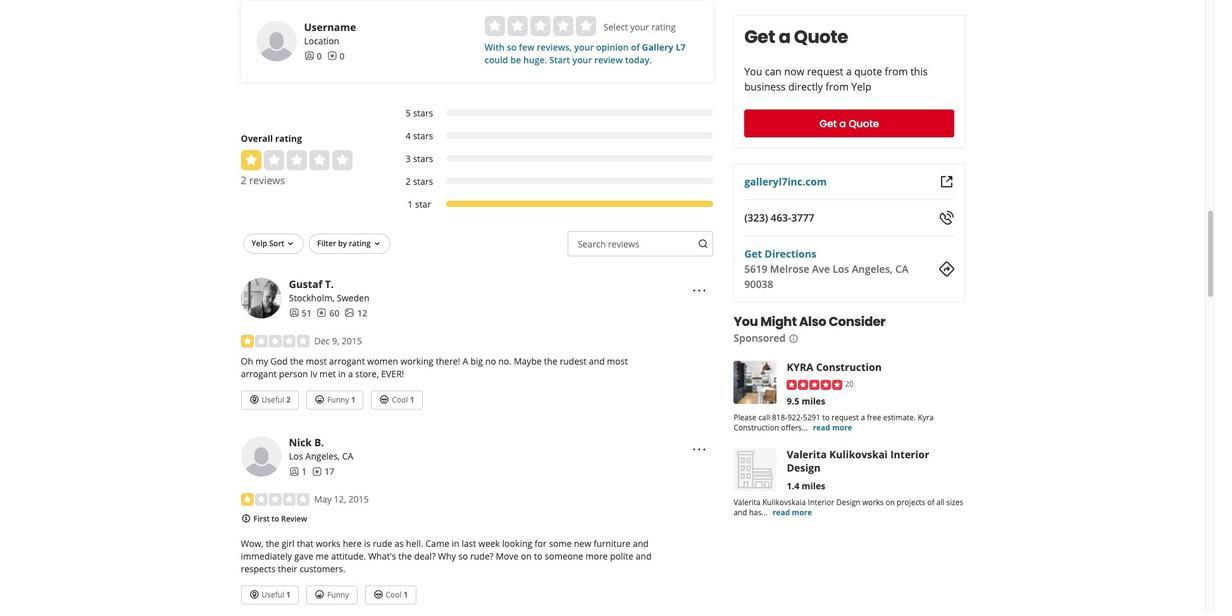 Task type: vqa. For each thing, say whether or not it's contained in the screenshot.
los to the top
yes



Task type: describe. For each thing, give the bounding box(es) containing it.
interior for kulikovskaia
[[808, 497, 835, 508]]

directly
[[789, 80, 823, 94]]

review
[[595, 54, 623, 66]]

as
[[395, 537, 404, 549]]

galleryl7inc.com link
[[745, 175, 827, 189]]

2 vertical spatial your
[[573, 54, 592, 66]]

friends element for username
[[304, 50, 322, 62]]

menu image
[[692, 283, 707, 298]]

met
[[320, 368, 336, 380]]

to inside the wow, the girl that works here is rude as hell. came in last week looking for some new furniture and immediately gave me attitude. what's the deal? why so rude? move on to someone more polite and respects their customers.
[[534, 550, 543, 562]]

filter reviews by 3 stars rating element
[[393, 152, 714, 165]]

immediately
[[241, 550, 292, 562]]

first
[[254, 514, 270, 524]]

1 horizontal spatial from
[[885, 65, 908, 79]]

0 horizontal spatial rating
[[275, 132, 302, 144]]

the up immediately
[[266, 537, 279, 549]]

directions
[[765, 247, 817, 261]]

funny 1
[[327, 394, 355, 405]]

1 horizontal spatial 2
[[286, 394, 291, 405]]

wow,
[[241, 537, 264, 549]]

17
[[324, 466, 335, 478]]

reviews element for b.
[[312, 466, 335, 478]]

reviews for search reviews
[[608, 238, 640, 250]]

to inside please call 818-922-5291 to request a free estimate. kyra construction offers…
[[823, 412, 830, 423]]

start
[[550, 54, 570, 66]]

818-
[[772, 412, 788, 423]]

girl
[[282, 537, 295, 549]]

read for valerita kulikovskai interior design
[[773, 507, 790, 518]]

galleryl7inc.com
[[745, 175, 827, 189]]

all
[[937, 497, 945, 508]]

1 horizontal spatial construction
[[816, 360, 882, 374]]

the down as
[[399, 550, 412, 562]]

reviews,
[[537, 41, 572, 53]]

3
[[406, 152, 411, 164]]

useful 2
[[262, 394, 291, 405]]

nick b. los angeles, ca
[[289, 436, 353, 462]]

this
[[911, 65, 928, 79]]

overall
[[241, 132, 273, 144]]

a inside button
[[840, 116, 846, 131]]

there!
[[436, 355, 460, 367]]

get inside button
[[820, 116, 837, 131]]

1 right 16 funny v2 image at the left bottom of the page
[[351, 394, 355, 405]]

1 vertical spatial from
[[826, 80, 849, 94]]

cool for 2
[[392, 394, 408, 405]]

1 inside 'friends' element
[[302, 466, 307, 478]]

username
[[304, 20, 356, 34]]

1 star
[[408, 198, 431, 210]]

0 horizontal spatial arrogant
[[241, 368, 277, 380]]

1 most from the left
[[306, 355, 327, 367]]

works for design
[[863, 497, 884, 508]]

stars for 2 stars
[[413, 175, 433, 187]]

cool for 1
[[386, 589, 402, 600]]

funny button
[[307, 585, 357, 605]]

today.
[[625, 54, 652, 66]]

filter reviews by 1 star rating element
[[393, 198, 714, 211]]

0 vertical spatial quote
[[794, 25, 848, 49]]

nick b. link
[[289, 436, 324, 450]]

you can now request a quote from this business directly from yelp
[[745, 65, 928, 94]]

nick
[[289, 436, 312, 450]]

move
[[496, 550, 519, 562]]

you for you can now request a quote from this business directly from yelp
[[745, 65, 763, 79]]

may
[[314, 493, 332, 505]]

reviews element for location
[[327, 50, 345, 62]]

iv
[[310, 368, 317, 380]]

with so few reviews, your opinion of gallery l7 could be huge. start your review today.
[[485, 41, 686, 66]]

60
[[330, 307, 340, 319]]

90038
[[745, 277, 774, 291]]

16 cool v2 image for 2
[[380, 394, 390, 405]]

get directions link
[[745, 247, 817, 261]]

filter reviews by 4 stars rating element
[[393, 129, 714, 142]]

922-
[[788, 412, 803, 423]]

also
[[799, 313, 827, 330]]

has…
[[749, 507, 768, 518]]

get inside get directions 5619 melrose ave los angeles, ca 90038
[[745, 247, 762, 261]]

16 funny v2 image
[[315, 394, 325, 405]]

their
[[278, 563, 297, 575]]

get a quote inside button
[[820, 116, 879, 131]]

more for valerita kulikovskai interior design
[[792, 507, 812, 518]]

username location
[[304, 20, 356, 47]]

filter reviews by 2 stars rating element
[[393, 175, 714, 188]]

0 vertical spatial your
[[631, 21, 649, 33]]

you might also consider
[[734, 313, 886, 330]]

5 stars
[[406, 107, 433, 119]]

kyra
[[787, 360, 814, 374]]

oh my god the most arrogant women working there! a big no no. maybe the rudest and most arrogant person iv met in a store, ever!
[[241, 355, 628, 380]]

person
[[279, 368, 308, 380]]

ca inside get directions 5619 melrose ave los angeles, ca 90038
[[896, 262, 909, 276]]

2 stars
[[406, 175, 433, 187]]

1 star rating image for may 12, 2015
[[241, 493, 309, 506]]

get directions 5619 melrose ave los angeles, ca 90038
[[745, 247, 909, 291]]

1 miles from the top
[[802, 395, 826, 407]]

24 external link v2 image
[[939, 174, 954, 189]]

4 stars
[[406, 129, 433, 142]]

filter
[[317, 238, 336, 249]]

last
[[462, 537, 476, 549]]

1 star rating image for dec 9, 2015
[[241, 335, 309, 347]]

1 left the star
[[408, 198, 413, 210]]

stars for 4 stars
[[413, 129, 433, 142]]

24 phone v2 image
[[939, 210, 954, 225]]

me
[[316, 550, 329, 562]]

read more for valerita kulikovskai interior design
[[773, 507, 812, 518]]

opinion
[[596, 41, 629, 53]]

few
[[519, 41, 535, 53]]

consider
[[829, 313, 886, 330]]

may 12, 2015
[[314, 493, 369, 505]]

1 down their
[[286, 589, 291, 600]]

the up person
[[290, 355, 304, 367]]

stars for 3 stars
[[413, 152, 433, 164]]

melrose
[[770, 262, 810, 276]]

what's
[[368, 550, 396, 562]]

yelp inside popup button
[[252, 238, 267, 249]]

stockholm,
[[289, 292, 335, 304]]

0 vertical spatial get a quote
[[745, 25, 848, 49]]

9.5 miles
[[787, 395, 826, 407]]

16 first v2 image
[[241, 514, 251, 524]]

0 for 'friends' element containing 0
[[317, 50, 322, 62]]

on inside the wow, the girl that works here is rude as hell. came in last week looking for some new furniture and immediately gave me attitude. what's the deal? why so rude? move on to someone more polite and respects their customers.
[[521, 550, 532, 562]]

9,
[[332, 335, 340, 347]]

might
[[761, 313, 797, 330]]

you for you might also consider
[[734, 313, 758, 330]]

works for that
[[316, 537, 341, 549]]

1.4
[[787, 480, 800, 492]]

so inside with so few reviews, your opinion of gallery l7 could be huge. start your review today.
[[507, 41, 517, 53]]

yelp inside you can now request a quote from this business directly from yelp
[[852, 80, 872, 94]]

gustaf t. stockholm, sweden
[[289, 277, 370, 304]]

search image
[[698, 239, 709, 249]]

select your rating
[[604, 21, 676, 33]]

request inside please call 818-922-5291 to request a free estimate. kyra construction offers…
[[832, 412, 859, 423]]

2015 for b.
[[349, 493, 369, 505]]

looking
[[502, 537, 533, 549]]

business
[[745, 80, 786, 94]]

photos element
[[345, 307, 367, 319]]

reviews for 2 reviews
[[249, 173, 285, 187]]

photo of username image
[[256, 21, 297, 61]]

quote inside the get a quote button
[[849, 116, 879, 131]]

12,
[[334, 493, 346, 505]]

select
[[604, 21, 628, 33]]

2 for 2 stars
[[406, 175, 411, 187]]

is
[[364, 537, 371, 549]]

valerita kulikovskaia interior design works on projects of all sizes and has…
[[734, 497, 964, 518]]

rating element
[[485, 16, 596, 36]]

read more for kyra construction
[[813, 422, 853, 433]]

and inside valerita kulikovskaia interior design works on projects of all sizes and has…
[[734, 507, 747, 518]]

angeles, inside get directions 5619 melrose ave los angeles, ca 90038
[[852, 262, 893, 276]]

construction inside please call 818-922-5291 to request a free estimate. kyra construction offers…
[[734, 422, 779, 433]]

huge.
[[523, 54, 547, 66]]

ca inside 'nick b. los angeles, ca'
[[342, 450, 353, 462]]

5
[[406, 107, 411, 119]]

and up polite
[[633, 537, 649, 549]]

3777
[[792, 211, 815, 225]]

friends element for nick
[[289, 466, 307, 478]]

463-
[[771, 211, 792, 225]]

valerita kulikovskai interior design 1.4 miles
[[787, 447, 930, 492]]

offers…
[[781, 422, 808, 433]]

sizes
[[947, 497, 964, 508]]

menu image
[[692, 442, 707, 457]]

a up the now
[[779, 25, 791, 49]]

1 down as
[[404, 589, 408, 600]]

1 vertical spatial your
[[574, 41, 594, 53]]

valerita kulikovskai interior design image
[[734, 448, 777, 491]]

could
[[485, 54, 508, 66]]

miles inside valerita kulikovskai interior design 1.4 miles
[[802, 480, 826, 492]]

rudest
[[560, 355, 587, 367]]



Task type: locate. For each thing, give the bounding box(es) containing it.
1 vertical spatial angeles,
[[305, 450, 340, 462]]

kyra construction
[[787, 360, 882, 374]]

1 horizontal spatial rating
[[349, 238, 371, 249]]

and right rudest
[[589, 355, 605, 367]]

1 vertical spatial 1 star rating image
[[241, 335, 309, 347]]

0 inside 'friends' element
[[317, 50, 322, 62]]

request left free
[[832, 412, 859, 423]]

your right select
[[631, 21, 649, 33]]

0 horizontal spatial from
[[826, 80, 849, 94]]

read more
[[813, 422, 853, 433], [773, 507, 812, 518]]

stars for 5 stars
[[413, 107, 433, 119]]

angeles, right ave in the top of the page
[[852, 262, 893, 276]]

a inside please call 818-922-5291 to request a free estimate. kyra construction offers…
[[861, 412, 865, 423]]

1 star rating image for 2 reviews
[[241, 150, 352, 170]]

you up sponsored
[[734, 313, 758, 330]]

2 useful from the top
[[262, 589, 284, 600]]

1 horizontal spatial reviews
[[608, 238, 640, 250]]

a left store,
[[348, 368, 353, 380]]

on inside valerita kulikovskaia interior design works on projects of all sizes and has…
[[886, 497, 895, 508]]

request inside you can now request a quote from this business directly from yelp
[[807, 65, 844, 79]]

quote down 'quote'
[[849, 116, 879, 131]]

stars right 3
[[413, 152, 433, 164]]

1 vertical spatial to
[[272, 514, 279, 524]]

2 miles from the top
[[802, 480, 826, 492]]

los down nick
[[289, 450, 303, 462]]

1 horizontal spatial 0
[[340, 50, 345, 62]]

get down "directly"
[[820, 116, 837, 131]]

1 horizontal spatial arrogant
[[329, 355, 365, 367]]

works up the me
[[316, 537, 341, 549]]

1 horizontal spatial read more
[[813, 422, 853, 433]]

0 horizontal spatial construction
[[734, 422, 779, 433]]

1 vertical spatial works
[[316, 537, 341, 549]]

friends element down nick
[[289, 466, 307, 478]]

yelp
[[852, 80, 872, 94], [252, 238, 267, 249]]

cool
[[392, 394, 408, 405], [386, 589, 402, 600]]

get a quote down you can now request a quote from this business directly from yelp
[[820, 116, 879, 131]]

useful right 16 useful v2 icon
[[262, 394, 284, 405]]

filter by rating button
[[309, 233, 390, 254]]

0 vertical spatial reviews element
[[327, 50, 345, 62]]

16 friends v2 image
[[304, 51, 314, 61], [289, 308, 299, 318], [289, 467, 299, 477]]

16 review v2 image for b.
[[312, 467, 322, 477]]

2 stars from the top
[[413, 129, 433, 142]]

2 down 3
[[406, 175, 411, 187]]

0 vertical spatial to
[[823, 412, 830, 423]]

rating
[[652, 21, 676, 33], [275, 132, 302, 144], [349, 238, 371, 249]]

miles right 1.4
[[802, 480, 826, 492]]

location
[[304, 35, 339, 47]]

1 vertical spatial read more
[[773, 507, 812, 518]]

funny
[[327, 394, 349, 405], [327, 589, 349, 600]]

most
[[306, 355, 327, 367], [607, 355, 628, 367]]

24 directions v2 image
[[939, 261, 954, 277]]

1 0 from the left
[[317, 50, 322, 62]]

on down the looking
[[521, 550, 532, 562]]

most up iv
[[306, 355, 327, 367]]

interior inside valerita kulikovskaia interior design works on projects of all sizes and has…
[[808, 497, 835, 508]]

0 vertical spatial 1 star rating image
[[241, 150, 352, 170]]

1 horizontal spatial quote
[[849, 116, 879, 131]]

16 friends v2 image down nick
[[289, 467, 299, 477]]

maybe
[[514, 355, 542, 367]]

reviews element containing 60
[[317, 307, 340, 319]]

design inside valerita kulikovskaia interior design works on projects of all sizes and has…
[[837, 497, 861, 508]]

0 vertical spatial of
[[631, 41, 640, 53]]

16 chevron down v2 image for filter by rating
[[372, 239, 382, 249]]

1 vertical spatial cool 1
[[386, 589, 408, 600]]

why
[[438, 550, 456, 562]]

to right first
[[272, 514, 279, 524]]

los right ave in the top of the page
[[833, 262, 850, 276]]

1 vertical spatial miles
[[802, 480, 826, 492]]

cool 1 for 1
[[386, 589, 408, 600]]

1 horizontal spatial so
[[507, 41, 517, 53]]

1 vertical spatial so
[[459, 550, 468, 562]]

1 vertical spatial more
[[792, 507, 812, 518]]

can
[[765, 65, 782, 79]]

0 inside reviews element
[[340, 50, 345, 62]]

ca up may 12, 2015
[[342, 450, 353, 462]]

0
[[317, 50, 322, 62], [340, 50, 345, 62]]

0 vertical spatial angeles,
[[852, 262, 893, 276]]

2 1 star rating image from the top
[[241, 335, 309, 347]]

kyra construction link
[[787, 360, 882, 374]]

1 left the 17
[[302, 466, 307, 478]]

a left 'quote'
[[846, 65, 852, 79]]

first to review
[[254, 514, 307, 524]]

please
[[734, 412, 757, 423]]

16 chevron down v2 image inside "yelp sort" popup button
[[286, 239, 296, 249]]

2 for 2 reviews
[[241, 173, 247, 187]]

miles down 5 star rating image
[[802, 395, 826, 407]]

request up "directly"
[[807, 65, 844, 79]]

read more link down 1.4
[[773, 507, 812, 518]]

1 16 chevron down v2 image from the left
[[286, 239, 296, 249]]

on left projects
[[886, 497, 895, 508]]

0 vertical spatial from
[[885, 65, 908, 79]]

in
[[338, 368, 346, 380], [452, 537, 459, 549]]

filter reviews by 5 stars rating element
[[393, 107, 714, 119]]

by
[[338, 238, 347, 249]]

(323) 463-3777
[[745, 211, 815, 225]]

read more link for valerita kulikovskai interior design
[[773, 507, 812, 518]]

reviews element containing 17
[[312, 466, 335, 478]]

get up can
[[745, 25, 775, 49]]

2 vertical spatial 1 star rating image
[[241, 493, 309, 506]]

2 horizontal spatial to
[[823, 412, 830, 423]]

friends element containing 51
[[289, 307, 312, 319]]

16 photos v2 image
[[345, 308, 355, 318]]

stars
[[413, 107, 433, 119], [413, 129, 433, 142], [413, 152, 433, 164], [413, 175, 433, 187]]

sweden
[[337, 292, 370, 304]]

rating inside popup button
[[349, 238, 371, 249]]

reviews element
[[327, 50, 345, 62], [317, 307, 340, 319], [312, 466, 335, 478]]

ca left 24 directions v2 image
[[896, 262, 909, 276]]

0 vertical spatial funny
[[327, 394, 349, 405]]

0 vertical spatial miles
[[802, 395, 826, 407]]

5619
[[745, 262, 768, 276]]

2015 right 9,
[[342, 335, 362, 347]]

cool 1 for 2
[[392, 394, 414, 405]]

get
[[745, 25, 775, 49], [820, 116, 837, 131], [745, 247, 762, 261]]

1 vertical spatial friends element
[[289, 307, 312, 319]]

2015
[[342, 335, 362, 347], [349, 493, 369, 505]]

kyra
[[918, 412, 934, 423]]

read for kyra construction
[[813, 422, 830, 433]]

0 down the location
[[317, 50, 322, 62]]

valerita inside valerita kulikovskaia interior design works on projects of all sizes and has…
[[734, 497, 761, 508]]

design down valerita kulikovskai interior design 1.4 miles
[[837, 497, 861, 508]]

0 horizontal spatial interior
[[808, 497, 835, 508]]

works down valerita kulikovskai interior design 1.4 miles
[[863, 497, 884, 508]]

0 horizontal spatial read
[[773, 507, 790, 518]]

2 vertical spatial more
[[586, 550, 608, 562]]

51
[[302, 307, 312, 319]]

1 vertical spatial request
[[832, 412, 859, 423]]

the left rudest
[[544, 355, 558, 367]]

read more link up kulikovskai
[[813, 422, 853, 433]]

1 vertical spatial cool
[[386, 589, 402, 600]]

16 cool v2 image
[[380, 394, 390, 405], [373, 590, 383, 600]]

0 horizontal spatial on
[[521, 550, 532, 562]]

with
[[485, 41, 505, 53]]

from right "directly"
[[826, 80, 849, 94]]

to right the 5291
[[823, 412, 830, 423]]

16 friends v2 image for username
[[304, 51, 314, 61]]

2 vertical spatial reviews element
[[312, 466, 335, 478]]

useful 1
[[262, 589, 291, 600]]

friends element
[[304, 50, 322, 62], [289, 307, 312, 319], [289, 466, 307, 478]]

construction left the offers…
[[734, 422, 779, 433]]

None radio
[[485, 16, 505, 36], [508, 16, 528, 36], [530, 16, 551, 36], [485, 16, 505, 36], [508, 16, 528, 36], [530, 16, 551, 36]]

2 vertical spatial rating
[[349, 238, 371, 249]]

16 useful v2 image
[[249, 590, 259, 600]]

in inside the wow, the girl that works here is rude as hell. came in last week looking for some new furniture and immediately gave me attitude. what's the deal? why so rude? move on to someone more polite and respects their customers.
[[452, 537, 459, 549]]

filter by rating
[[317, 238, 371, 249]]

0 horizontal spatial 16 review v2 image
[[312, 467, 322, 477]]

5 star rating image
[[787, 380, 843, 390]]

so inside the wow, the girl that works here is rude as hell. came in last week looking for some new furniture and immediately gave me attitude. what's the deal? why so rude? move on to someone more polite and respects their customers.
[[459, 550, 468, 562]]

16 review v2 image left the 17
[[312, 467, 322, 477]]

1 vertical spatial funny
[[327, 589, 349, 600]]

2 16 chevron down v2 image from the left
[[372, 239, 382, 249]]

1 horizontal spatial of
[[928, 497, 935, 508]]

1 vertical spatial yelp
[[252, 238, 267, 249]]

16 chevron down v2 image right 'filter by rating'
[[372, 239, 382, 249]]

2015 right 12,
[[349, 493, 369, 505]]

respects
[[241, 563, 276, 575]]

and right polite
[[636, 550, 652, 562]]

0 down username location
[[340, 50, 345, 62]]

1 vertical spatial of
[[928, 497, 935, 508]]

1 funny from the top
[[327, 394, 349, 405]]

and left has…
[[734, 507, 747, 518]]

please call 818-922-5291 to request a free estimate. kyra construction offers…
[[734, 412, 934, 433]]

reviews right search
[[608, 238, 640, 250]]

1 vertical spatial reviews
[[608, 238, 640, 250]]

get up '5619'
[[745, 247, 762, 261]]

reviews element down the location
[[327, 50, 345, 62]]

get a quote
[[745, 25, 848, 49], [820, 116, 879, 131]]

1 horizontal spatial 16 review v2 image
[[327, 51, 337, 61]]

angeles, inside 'nick b. los angeles, ca'
[[305, 450, 340, 462]]

stars right 4
[[413, 129, 433, 142]]

0 vertical spatial arrogant
[[329, 355, 365, 367]]

16 review v2 image
[[327, 51, 337, 61], [312, 467, 322, 477]]

4 stars from the top
[[413, 175, 433, 187]]

new
[[574, 537, 592, 549]]

1 vertical spatial construction
[[734, 422, 779, 433]]

16 cool v2 image for 1
[[373, 590, 383, 600]]

photo of nick b. image
[[241, 436, 281, 477]]

call
[[759, 412, 770, 423]]

friends element for gustaf
[[289, 307, 312, 319]]

  text field
[[568, 231, 714, 256]]

16 cool v2 image down the ever!
[[380, 394, 390, 405]]

2 down person
[[286, 394, 291, 405]]

0 horizontal spatial 2
[[241, 173, 247, 187]]

design inside valerita kulikovskai interior design 1.4 miles
[[787, 461, 821, 475]]

week
[[479, 537, 500, 549]]

0 vertical spatial get
[[745, 25, 775, 49]]

valerita for kulikovskai
[[787, 447, 827, 461]]

16 info v2 image
[[789, 334, 799, 344]]

16 chevron down v2 image
[[286, 239, 296, 249], [372, 239, 382, 249]]

yelp down 'quote'
[[852, 80, 872, 94]]

of up today.
[[631, 41, 640, 53]]

1 vertical spatial quote
[[849, 116, 879, 131]]

dec
[[314, 335, 330, 347]]

1 star rating image
[[241, 150, 352, 170], [241, 335, 309, 347], [241, 493, 309, 506]]

customers.
[[300, 563, 345, 575]]

2 0 from the left
[[340, 50, 345, 62]]

you
[[745, 65, 763, 79], [734, 313, 758, 330]]

2 vertical spatial to
[[534, 550, 543, 562]]

reviews element containing 0
[[327, 50, 345, 62]]

yelp sort
[[252, 238, 284, 249]]

interior for kulikovskai
[[891, 447, 930, 461]]

0 vertical spatial ca
[[896, 262, 909, 276]]

useful for useful 1
[[262, 589, 284, 600]]

2 vertical spatial friends element
[[289, 466, 307, 478]]

your
[[631, 21, 649, 33], [574, 41, 594, 53], [573, 54, 592, 66]]

women
[[367, 355, 398, 367]]

works inside the wow, the girl that works here is rude as hell. came in last week looking for some new furniture and immediately gave me attitude. what's the deal? why so rude? move on to someone more polite and respects their customers.
[[316, 537, 341, 549]]

the
[[290, 355, 304, 367], [544, 355, 558, 367], [266, 537, 279, 549], [399, 550, 412, 562]]

0 vertical spatial read more
[[813, 422, 853, 433]]

design for kulikovskai
[[787, 461, 821, 475]]

more inside the wow, the girl that works here is rude as hell. came in last week looking for some new furniture and immediately gave me attitude. what's the deal? why so rude? move on to someone more polite and respects their customers.
[[586, 550, 608, 562]]

0 horizontal spatial of
[[631, 41, 640, 53]]

2 most from the left
[[607, 355, 628, 367]]

1 vertical spatial in
[[452, 537, 459, 549]]

1 vertical spatial on
[[521, 550, 532, 562]]

you up business
[[745, 65, 763, 79]]

1 horizontal spatial in
[[452, 537, 459, 549]]

0 horizontal spatial angeles,
[[305, 450, 340, 462]]

rating for select your rating
[[652, 21, 676, 33]]

(323)
[[745, 211, 768, 225]]

gustaf
[[289, 277, 322, 291]]

deal?
[[414, 550, 436, 562]]

funny for funny
[[327, 589, 349, 600]]

1 horizontal spatial valerita
[[787, 447, 827, 461]]

1 vertical spatial 2015
[[349, 493, 369, 505]]

cool down what's on the left bottom
[[386, 589, 402, 600]]

ave
[[812, 262, 830, 276]]

a inside oh my god the most arrogant women working there! a big no no. maybe the rudest and most arrogant person iv met in a store, ever!
[[348, 368, 353, 380]]

1 vertical spatial useful
[[262, 589, 284, 600]]

rating for filter by rating
[[349, 238, 371, 249]]

in right met
[[338, 368, 346, 380]]

16 chevron down v2 image inside filter by rating popup button
[[372, 239, 382, 249]]

polite
[[610, 550, 634, 562]]

free
[[867, 412, 882, 423]]

0 for reviews element containing 0
[[340, 50, 345, 62]]

no.
[[499, 355, 512, 367]]

2 vertical spatial 16 friends v2 image
[[289, 467, 299, 477]]

interior down estimate.
[[891, 447, 930, 461]]

more down new
[[586, 550, 608, 562]]

so up be
[[507, 41, 517, 53]]

arrogant down my
[[241, 368, 277, 380]]

0 horizontal spatial read more link
[[773, 507, 812, 518]]

0 horizontal spatial most
[[306, 355, 327, 367]]

valerita down the offers…
[[787, 447, 827, 461]]

get a quote button
[[745, 110, 954, 137]]

attitude.
[[331, 550, 366, 562]]

1 down working
[[410, 394, 414, 405]]

2 down overall
[[241, 173, 247, 187]]

0 vertical spatial cool 1
[[392, 394, 414, 405]]

rude?
[[470, 550, 494, 562]]

16 friends v2 image for gustaf
[[289, 308, 299, 318]]

some
[[549, 537, 572, 549]]

a inside you can now request a quote from this business directly from yelp
[[846, 65, 852, 79]]

of inside valerita kulikovskaia interior design works on projects of all sizes and has…
[[928, 497, 935, 508]]

more for kyra construction
[[832, 422, 853, 433]]

photo of gustaf t. image
[[241, 278, 281, 318]]

works inside valerita kulikovskaia interior design works on projects of all sizes and has…
[[863, 497, 884, 508]]

no
[[485, 355, 496, 367]]

store,
[[355, 368, 379, 380]]

valerita inside valerita kulikovskai interior design 1.4 miles
[[787, 447, 827, 461]]

0 vertical spatial read
[[813, 422, 830, 433]]

16 friends v2 image down the location
[[304, 51, 314, 61]]

stars up the star
[[413, 175, 433, 187]]

construction
[[816, 360, 882, 374], [734, 422, 779, 433]]

0 horizontal spatial so
[[459, 550, 468, 562]]

0 horizontal spatial design
[[787, 461, 821, 475]]

1 vertical spatial read more link
[[773, 507, 812, 518]]

of left all
[[928, 497, 935, 508]]

16 review v2 image for location
[[327, 51, 337, 61]]

16 chevron down v2 image for yelp sort
[[286, 239, 296, 249]]

3 stars from the top
[[413, 152, 433, 164]]

2
[[241, 173, 247, 187], [406, 175, 411, 187], [286, 394, 291, 405]]

interior inside valerita kulikovskai interior design 1.4 miles
[[891, 447, 930, 461]]

angeles, down b.
[[305, 450, 340, 462]]

your left opinion
[[574, 41, 594, 53]]

0 vertical spatial on
[[886, 497, 895, 508]]

stars right 5
[[413, 107, 433, 119]]

design for kulikovskaia
[[837, 497, 861, 508]]

None radio
[[553, 16, 573, 36], [576, 16, 596, 36], [553, 16, 573, 36], [576, 16, 596, 36]]

yelp left sort
[[252, 238, 267, 249]]

arrogant down dec 9, 2015
[[329, 355, 365, 367]]

1 horizontal spatial most
[[607, 355, 628, 367]]

be
[[511, 54, 521, 66]]

0 horizontal spatial yelp
[[252, 238, 267, 249]]

1 horizontal spatial to
[[534, 550, 543, 562]]

more down 1.4
[[792, 507, 812, 518]]

in inside oh my god the most arrogant women working there! a big no no. maybe the rudest and most arrogant person iv met in a store, ever!
[[338, 368, 346, 380]]

0 horizontal spatial reviews
[[249, 173, 285, 187]]

friends element containing 1
[[289, 466, 307, 478]]

0 horizontal spatial ca
[[342, 450, 353, 462]]

16 chevron down v2 image right sort
[[286, 239, 296, 249]]

useful right 16 useful v2 image
[[262, 589, 284, 600]]

2 horizontal spatial more
[[832, 422, 853, 433]]

reviews element for t.
[[317, 307, 340, 319]]

friends element containing 0
[[304, 50, 322, 62]]

design up 1.4
[[787, 461, 821, 475]]

valerita for kulikovskaia
[[734, 497, 761, 508]]

read more link
[[813, 422, 853, 433], [773, 507, 812, 518]]

quote up the now
[[794, 25, 848, 49]]

overall rating
[[241, 132, 302, 144]]

t.
[[325, 277, 334, 291]]

0 vertical spatial in
[[338, 368, 346, 380]]

los inside get directions 5619 melrose ave los angeles, ca 90038
[[833, 262, 850, 276]]

cool down the ever!
[[392, 394, 408, 405]]

furniture
[[594, 537, 631, 549]]

b.
[[314, 436, 324, 450]]

1 vertical spatial interior
[[808, 497, 835, 508]]

read right the offers…
[[813, 422, 830, 433]]

(no rating) image
[[485, 16, 596, 36]]

rating up the gallery
[[652, 21, 676, 33]]

read more link for kyra construction
[[813, 422, 853, 433]]

16 friends v2 image left 51
[[289, 308, 299, 318]]

big
[[471, 355, 483, 367]]

1 vertical spatial 16 cool v2 image
[[373, 590, 383, 600]]

0 vertical spatial read more link
[[813, 422, 853, 433]]

0 horizontal spatial to
[[272, 514, 279, 524]]

1 horizontal spatial more
[[792, 507, 812, 518]]

and inside oh my god the most arrogant women working there! a big no no. maybe the rudest and most arrogant person iv met in a store, ever!
[[589, 355, 605, 367]]

1 vertical spatial valerita
[[734, 497, 761, 508]]

1 horizontal spatial ca
[[896, 262, 909, 276]]

0 vertical spatial yelp
[[852, 80, 872, 94]]

search
[[578, 238, 606, 250]]

reviews down overall rating
[[249, 173, 285, 187]]

construction up 20
[[816, 360, 882, 374]]

and
[[589, 355, 605, 367], [734, 507, 747, 518], [633, 537, 649, 549], [636, 550, 652, 562]]

4
[[406, 129, 411, 142]]

you inside you can now request a quote from this business directly from yelp
[[745, 65, 763, 79]]

of inside with so few reviews, your opinion of gallery l7 could be huge. start your review today.
[[631, 41, 640, 53]]

search reviews
[[578, 238, 640, 250]]

read
[[813, 422, 830, 433], [773, 507, 790, 518]]

1 horizontal spatial 16 chevron down v2 image
[[372, 239, 382, 249]]

3 1 star rating image from the top
[[241, 493, 309, 506]]

1 1 star rating image from the top
[[241, 150, 352, 170]]

2015 for t.
[[342, 335, 362, 347]]

read right has…
[[773, 507, 790, 518]]

in left last
[[452, 537, 459, 549]]

0 vertical spatial valerita
[[787, 447, 827, 461]]

to down "for"
[[534, 550, 543, 562]]

16 useful v2 image
[[249, 394, 259, 405]]

1 useful from the top
[[262, 394, 284, 405]]

1 vertical spatial 16 friends v2 image
[[289, 308, 299, 318]]

reviews element right 51
[[317, 307, 340, 319]]

my
[[256, 355, 268, 367]]

los inside 'nick b. los angeles, ca'
[[289, 450, 303, 462]]

useful for useful 2
[[262, 394, 284, 405]]

kyra construction image
[[734, 361, 777, 404]]

0 horizontal spatial in
[[338, 368, 346, 380]]

3 stars
[[406, 152, 433, 164]]

1 star rating image up god
[[241, 335, 309, 347]]

0 vertical spatial you
[[745, 65, 763, 79]]

2 funny from the top
[[327, 589, 349, 600]]

16 friends v2 image for nick
[[289, 467, 299, 477]]

funny inside button
[[327, 589, 349, 600]]

16 funny v2 image
[[315, 590, 325, 600]]

funny right 16 funny v2 icon on the left bottom of the page
[[327, 589, 349, 600]]

1 stars from the top
[[413, 107, 433, 119]]

so down last
[[459, 550, 468, 562]]

quote
[[855, 65, 882, 79]]

cool 1 down the ever!
[[392, 394, 414, 405]]

rating right overall
[[275, 132, 302, 144]]

get a quote up the now
[[745, 25, 848, 49]]

star
[[415, 198, 431, 210]]

funny for funny 1
[[327, 394, 349, 405]]

16 review v2 image
[[317, 308, 327, 318]]

0 vertical spatial los
[[833, 262, 850, 276]]

so
[[507, 41, 517, 53], [459, 550, 468, 562]]

0 vertical spatial cool
[[392, 394, 408, 405]]

ever!
[[381, 368, 404, 380]]

1 horizontal spatial los
[[833, 262, 850, 276]]



